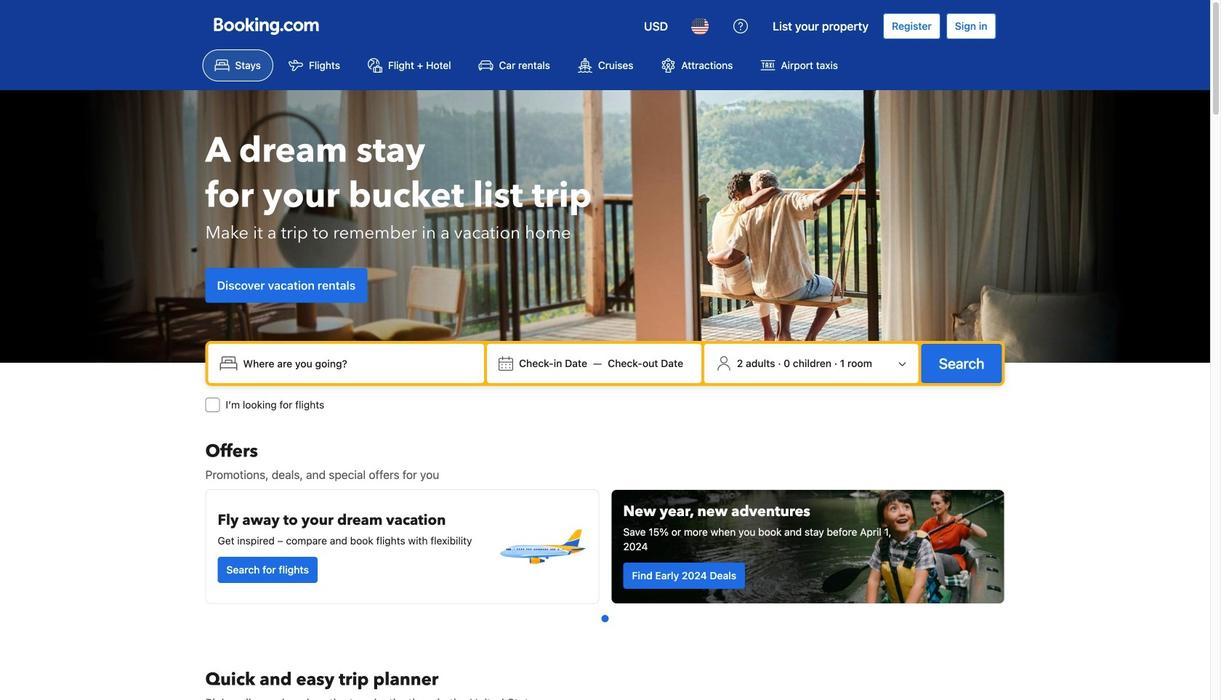 Task type: describe. For each thing, give the bounding box(es) containing it.
fly away to your dream vacation image
[[497, 502, 587, 592]]

Where are you going? field
[[237, 350, 478, 377]]



Task type: vqa. For each thing, say whether or not it's contained in the screenshot.
Where are you going? 'field'
yes



Task type: locate. For each thing, give the bounding box(es) containing it.
main content
[[200, 440, 1011, 700]]

a young girl and woman kayak on a river image
[[612, 490, 1004, 603]]

progress bar
[[602, 615, 609, 622]]

booking.com image
[[214, 17, 319, 35]]



